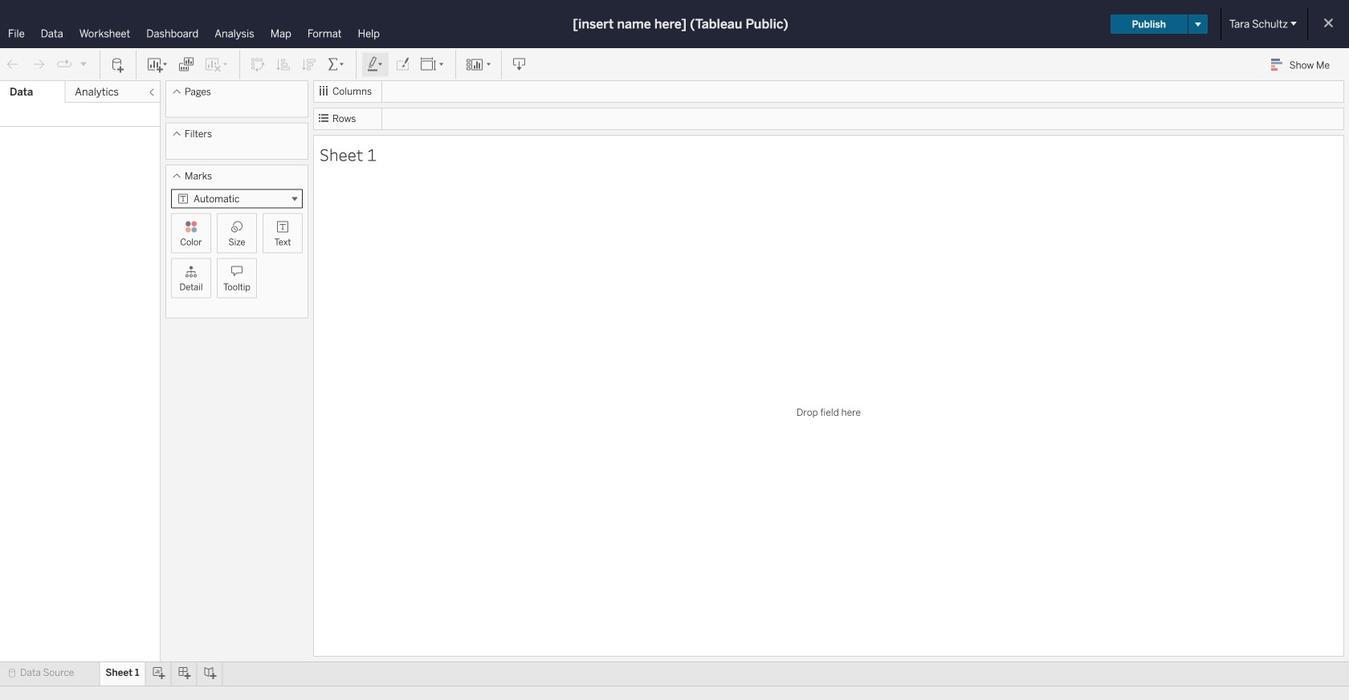 Task type: vqa. For each thing, say whether or not it's contained in the screenshot.
the leftmost Replay Animation 'image'
yes



Task type: describe. For each thing, give the bounding box(es) containing it.
sort ascending image
[[276, 57, 292, 73]]

duplicate image
[[178, 57, 194, 73]]

collapse image
[[147, 88, 157, 97]]

new data source image
[[110, 57, 126, 73]]

show/hide cards image
[[466, 57, 492, 73]]

totals image
[[327, 57, 346, 73]]

fit image
[[420, 57, 446, 73]]

replay animation image
[[56, 56, 72, 73]]

replay animation image
[[79, 59, 88, 68]]

new worksheet image
[[146, 57, 169, 73]]

format workbook image
[[394, 57, 410, 73]]



Task type: locate. For each thing, give the bounding box(es) containing it.
redo image
[[31, 57, 47, 73]]

clear sheet image
[[204, 57, 230, 73]]

sort descending image
[[301, 57, 317, 73]]

download image
[[512, 57, 528, 73]]

undo image
[[5, 57, 21, 73]]

highlight image
[[366, 57, 385, 73]]

swap rows and columns image
[[250, 57, 266, 73]]



